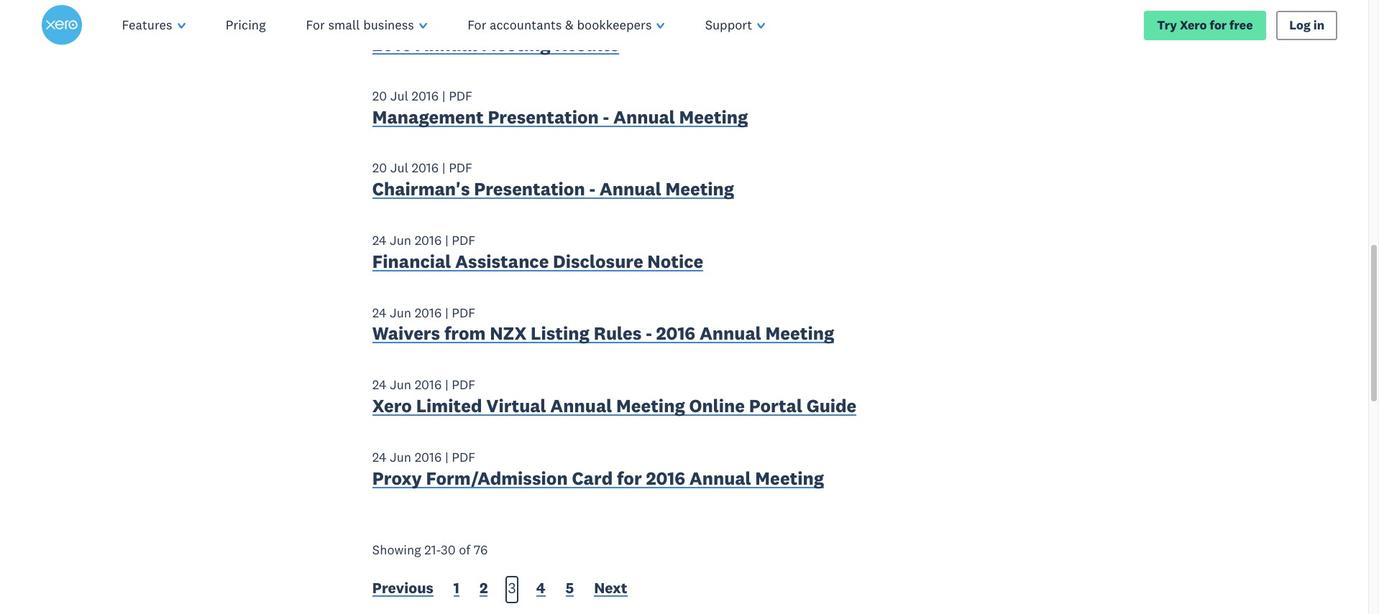 Task type: vqa. For each thing, say whether or not it's contained in the screenshot.
MEETING in the 24 Jun 2016 | PDF Waivers from NZX Listing Rules - 2016 Annual Meeting
yes



Task type: describe. For each thing, give the bounding box(es) containing it.
20 for management
[[372, 88, 387, 104]]

20 jul 2016 | pdf management presentation  - annual meeting
[[372, 88, 748, 128]]

2016 annual meeting results
[[372, 33, 619, 56]]

1 horizontal spatial xero
[[1180, 17, 1207, 33]]

results
[[555, 33, 619, 56]]

jun for xero
[[390, 377, 411, 394]]

2016 for 24 jun 2016 | pdf financial assistance disclosure notice
[[415, 232, 442, 249]]

- inside 20 jul 2016 | pdf chairman's presentation - annual meeting
[[589, 178, 595, 201]]

21
[[424, 542, 436, 558]]

24 jun 2016 | pdf financial assistance disclosure notice
[[372, 232, 703, 273]]

waivers
[[372, 322, 440, 345]]

for accountants & bookkeepers button
[[447, 0, 685, 50]]

business
[[363, 17, 414, 33]]

xero inside 24 jun 2016 | pdf xero limited virtual annual meeting online portal guide
[[372, 395, 412, 418]]

meeting inside 24 jun 2016 | pdf xero limited virtual annual meeting online portal guide
[[616, 395, 685, 418]]

waivers from nzx listing rules - 2016 annual meeting link
[[372, 322, 834, 349]]

jun for proxy
[[390, 449, 411, 466]]

annual inside 24 jun 2016 | pdf waivers from nzx listing rules - 2016 annual meeting
[[700, 322, 761, 345]]

| for management
[[442, 88, 446, 104]]

24 for waivers
[[372, 305, 386, 321]]

chairman's presentation - annual meeting link
[[372, 178, 734, 204]]

bookkeepers
[[577, 17, 652, 33]]

from
[[444, 322, 486, 345]]

| for xero
[[445, 377, 449, 394]]

try
[[1157, 17, 1177, 33]]

jul for management
[[390, 88, 408, 104]]

features
[[122, 17, 172, 33]]

pdf for xero
[[452, 377, 475, 394]]

log in link
[[1276, 10, 1338, 40]]

2016 for 20 jul 2016
[[412, 15, 439, 32]]

4
[[536, 579, 545, 599]]

financial
[[372, 250, 451, 273]]

listing
[[531, 322, 590, 345]]

1 20 from the top
[[372, 15, 387, 32]]

2 button
[[480, 579, 488, 602]]

for accountants & bookkeepers
[[467, 17, 652, 33]]

portal
[[749, 395, 802, 418]]

24 for financial
[[372, 232, 386, 249]]

previous
[[372, 579, 433, 599]]

disclosure
[[553, 250, 643, 273]]

meeting inside 24 jun 2016 | pdf waivers from nzx listing rules - 2016 annual meeting
[[765, 322, 834, 345]]

showing
[[372, 542, 421, 558]]

30
[[441, 542, 456, 558]]

annual inside 24 jun 2016 | pdf xero limited virtual annual meeting online portal guide
[[550, 395, 612, 418]]

of
[[459, 542, 470, 558]]

presentation for management
[[488, 105, 599, 128]]

2016 for 20 jul 2016 | pdf chairman's presentation - annual meeting
[[412, 160, 439, 177]]

1 jul from the top
[[390, 15, 408, 32]]

pricing
[[226, 17, 266, 33]]

pdf for proxy
[[452, 449, 475, 466]]

support
[[705, 17, 752, 33]]

management
[[372, 105, 484, 128]]

1
[[454, 579, 459, 599]]

20 for chairman's
[[372, 160, 387, 177]]

in
[[1314, 17, 1325, 33]]

next
[[594, 579, 627, 599]]

&
[[565, 17, 574, 33]]

accountants
[[490, 17, 562, 33]]

24 for proxy
[[372, 449, 386, 466]]

1 button
[[454, 579, 459, 602]]

log
[[1289, 17, 1311, 33]]

for inside 24 jun 2016 | pdf proxy form/admission card for 2016 annual meeting
[[617, 467, 642, 490]]

chairman's
[[372, 178, 470, 201]]

0 vertical spatial for
[[1210, 17, 1227, 33]]

meeting inside '20 jul 2016 | pdf management presentation  - annual meeting'
[[679, 105, 748, 128]]

20 jul 2016 | pdf chairman's presentation - annual meeting
[[372, 160, 734, 201]]

2016 inside 2016 annual meeting results link
[[372, 33, 412, 56]]



Task type: locate. For each thing, give the bounding box(es) containing it.
jun for financial
[[390, 232, 411, 249]]

24 for xero
[[372, 377, 386, 394]]

xero limited virtual annual meeting online portal guide link
[[372, 395, 857, 421]]

20 inside 20 jul 2016 | pdf chairman's presentation - annual meeting
[[372, 160, 387, 177]]

for
[[306, 17, 325, 33], [467, 17, 486, 33]]

pdf up from
[[452, 305, 475, 321]]

jun inside 24 jun 2016 | pdf proxy form/admission card for 2016 annual meeting
[[390, 449, 411, 466]]

| for waivers
[[445, 305, 449, 321]]

pdf for financial
[[452, 232, 475, 249]]

for for for accountants & bookkeepers
[[467, 17, 486, 33]]

| inside 24 jun 2016 | pdf proxy form/admission card for 2016 annual meeting
[[445, 449, 449, 466]]

2 vertical spatial jul
[[390, 160, 408, 177]]

jul up chairman's
[[390, 160, 408, 177]]

pdf for chairman's
[[449, 160, 472, 177]]

4 jun from the top
[[390, 449, 411, 466]]

jul right small
[[390, 15, 408, 32]]

1 horizontal spatial for
[[467, 17, 486, 33]]

24 inside 24 jun 2016 | pdf proxy form/admission card for 2016 annual meeting
[[372, 449, 386, 466]]

pdf inside 20 jul 2016 | pdf chairman's presentation - annual meeting
[[449, 160, 472, 177]]

1 vertical spatial presentation
[[474, 178, 585, 201]]

2 jul from the top
[[390, 88, 408, 104]]

presentation for chairman's
[[474, 178, 585, 201]]

jun up proxy
[[390, 449, 411, 466]]

pdf inside 24 jun 2016 | pdf xero limited virtual annual meeting online portal guide
[[452, 377, 475, 394]]

2 for from the left
[[467, 17, 486, 33]]

xero left limited
[[372, 395, 412, 418]]

1 horizontal spatial for
[[1210, 17, 1227, 33]]

1 vertical spatial jul
[[390, 88, 408, 104]]

2016
[[412, 15, 439, 32], [372, 33, 412, 56], [412, 88, 439, 104], [412, 160, 439, 177], [415, 232, 442, 249], [415, 305, 442, 321], [656, 322, 695, 345], [415, 377, 442, 394], [415, 449, 442, 466], [646, 467, 685, 490]]

for
[[1210, 17, 1227, 33], [617, 467, 642, 490]]

|
[[442, 88, 446, 104], [442, 160, 446, 177], [445, 232, 449, 249], [445, 305, 449, 321], [445, 377, 449, 394], [445, 449, 449, 466]]

2016 for 20 jul 2016 | pdf management presentation  - annual meeting
[[412, 88, 439, 104]]

2 24 from the top
[[372, 305, 386, 321]]

5
[[566, 579, 574, 599]]

for right card
[[617, 467, 642, 490]]

| up management
[[442, 88, 446, 104]]

3 20 from the top
[[372, 160, 387, 177]]

5 button
[[566, 579, 574, 602]]

for small business
[[306, 17, 414, 33]]

xero homepage image
[[41, 5, 82, 45]]

presentation inside '20 jul 2016 | pdf management presentation  - annual meeting'
[[488, 105, 599, 128]]

next button
[[594, 579, 627, 602]]

0 horizontal spatial for
[[617, 467, 642, 490]]

24
[[372, 232, 386, 249], [372, 305, 386, 321], [372, 377, 386, 394], [372, 449, 386, 466]]

-
[[603, 105, 609, 128], [589, 178, 595, 201], [646, 322, 652, 345], [436, 542, 441, 558]]

virtual
[[486, 395, 546, 418]]

jul inside 20 jul 2016 | pdf chairman's presentation - annual meeting
[[390, 160, 408, 177]]

20 right small
[[372, 15, 387, 32]]

proxy form/admission card for 2016 annual meeting link
[[372, 467, 824, 494]]

pdf inside 24 jun 2016 | pdf proxy form/admission card for 2016 annual meeting
[[452, 449, 475, 466]]

support button
[[685, 0, 785, 50]]

free
[[1230, 17, 1253, 33]]

24 down the waivers
[[372, 377, 386, 394]]

annual inside '20 jul 2016 | pdf management presentation  - annual meeting'
[[613, 105, 675, 128]]

showing 21 - 30 of 76
[[372, 542, 488, 558]]

jul up management
[[390, 88, 408, 104]]

- inside 24 jun 2016 | pdf waivers from nzx listing rules - 2016 annual meeting
[[646, 322, 652, 345]]

jun inside 24 jun 2016 | pdf xero limited virtual annual meeting online portal guide
[[390, 377, 411, 394]]

form/admission
[[426, 467, 568, 490]]

| for chairman's
[[442, 160, 446, 177]]

2 vertical spatial 20
[[372, 160, 387, 177]]

| for proxy
[[445, 449, 449, 466]]

24 up proxy
[[372, 449, 386, 466]]

0 horizontal spatial for
[[306, 17, 325, 33]]

1 jun from the top
[[390, 232, 411, 249]]

| inside 24 jun 2016 | pdf waivers from nzx listing rules - 2016 annual meeting
[[445, 305, 449, 321]]

jun inside '24 jun 2016 | pdf financial assistance disclosure notice'
[[390, 232, 411, 249]]

24 inside 24 jun 2016 | pdf xero limited virtual annual meeting online portal guide
[[372, 377, 386, 394]]

pdf up chairman's
[[449, 160, 472, 177]]

guide
[[807, 395, 857, 418]]

3 button
[[508, 579, 516, 602]]

| up financial
[[445, 232, 449, 249]]

for left small
[[306, 17, 325, 33]]

for small business button
[[286, 0, 447, 50]]

20 up management
[[372, 88, 387, 104]]

76
[[474, 542, 488, 558]]

annual inside 20 jul 2016 | pdf chairman's presentation - annual meeting
[[600, 178, 661, 201]]

4 24 from the top
[[372, 449, 386, 466]]

20 inside '20 jul 2016 | pdf management presentation  - annual meeting'
[[372, 88, 387, 104]]

2
[[480, 579, 488, 599]]

pdf up management
[[449, 88, 472, 104]]

2016 for 24 jun 2016 | pdf xero limited virtual annual meeting online portal guide
[[415, 377, 442, 394]]

log in
[[1289, 17, 1325, 33]]

online
[[689, 395, 745, 418]]

pdf
[[449, 15, 472, 32], [449, 88, 472, 104], [449, 160, 472, 177], [452, 232, 475, 249], [452, 305, 475, 321], [452, 377, 475, 394], [452, 449, 475, 466]]

notice
[[647, 250, 703, 273]]

annual inside 24 jun 2016 | pdf proxy form/admission card for 2016 annual meeting
[[689, 467, 751, 490]]

pdf inside '20 jul 2016 | pdf management presentation  - annual meeting'
[[449, 88, 472, 104]]

1 vertical spatial 20
[[372, 88, 387, 104]]

2016 annual meeting results link
[[372, 33, 619, 59]]

small
[[328, 17, 360, 33]]

jun up the waivers
[[390, 305, 411, 321]]

presentation
[[488, 105, 599, 128], [474, 178, 585, 201]]

pdf inside 24 jun 2016 | pdf waivers from nzx listing rules - 2016 annual meeting
[[452, 305, 475, 321]]

0 vertical spatial jul
[[390, 15, 408, 32]]

24 inside '24 jun 2016 | pdf financial assistance disclosure notice'
[[372, 232, 386, 249]]

| inside 20 jul 2016 | pdf chairman's presentation - annual meeting
[[442, 160, 446, 177]]

for left accountants
[[467, 17, 486, 33]]

presentation up '24 jun 2016 | pdf financial assistance disclosure notice'
[[474, 178, 585, 201]]

pdf for waivers
[[452, 305, 475, 321]]

presentation inside 20 jul 2016 | pdf chairman's presentation - annual meeting
[[474, 178, 585, 201]]

2016 inside '24 jun 2016 | pdf financial assistance disclosure notice'
[[415, 232, 442, 249]]

rules
[[594, 322, 642, 345]]

pdf inside '24 jun 2016 | pdf financial assistance disclosure notice'
[[452, 232, 475, 249]]

management presentation  - annual meeting link
[[372, 105, 748, 132]]

jul inside '20 jul 2016 | pdf management presentation  - annual meeting'
[[390, 88, 408, 104]]

jun inside 24 jun 2016 | pdf waivers from nzx listing rules - 2016 annual meeting
[[390, 305, 411, 321]]

| down limited
[[445, 449, 449, 466]]

1 vertical spatial for
[[617, 467, 642, 490]]

0 vertical spatial presentation
[[488, 105, 599, 128]]

meeting inside 24 jun 2016 | pdf proxy form/admission card for 2016 annual meeting
[[755, 467, 824, 490]]

pdf up form/admission
[[452, 449, 475, 466]]

2016 inside '20 jul 2016 | pdf management presentation  - annual meeting'
[[412, 88, 439, 104]]

financial assistance disclosure notice link
[[372, 250, 703, 276]]

0 horizontal spatial xero
[[372, 395, 412, 418]]

jul
[[390, 15, 408, 32], [390, 88, 408, 104], [390, 160, 408, 177]]

24 jun 2016 | pdf proxy form/admission card for 2016 annual meeting
[[372, 449, 824, 490]]

24 jun 2016 | pdf waivers from nzx listing rules - 2016 annual meeting
[[372, 305, 834, 345]]

1 vertical spatial xero
[[372, 395, 412, 418]]

24 jun 2016 | pdf xero limited virtual annual meeting online portal guide
[[372, 377, 857, 418]]

| inside 24 jun 2016 | pdf xero limited virtual annual meeting online portal guide
[[445, 377, 449, 394]]

2016 inside 20 jul 2016 | pdf chairman's presentation - annual meeting
[[412, 160, 439, 177]]

presentation up 20 jul 2016 | pdf chairman's presentation - annual meeting
[[488, 105, 599, 128]]

meeting inside 20 jul 2016 | pdf chairman's presentation - annual meeting
[[665, 178, 734, 201]]

1 for from the left
[[306, 17, 325, 33]]

nzx
[[490, 322, 527, 345]]

| inside '20 jul 2016 | pdf management presentation  - annual meeting'
[[442, 88, 446, 104]]

3 jun from the top
[[390, 377, 411, 394]]

card
[[572, 467, 613, 490]]

4 button
[[536, 579, 545, 602]]

2016 for 24 jun 2016 | pdf waivers from nzx listing rules - 2016 annual meeting
[[415, 305, 442, 321]]

3 24 from the top
[[372, 377, 386, 394]]

pdf up assistance
[[452, 232, 475, 249]]

annual
[[416, 33, 478, 56], [613, 105, 675, 128], [600, 178, 661, 201], [700, 322, 761, 345], [550, 395, 612, 418], [689, 467, 751, 490]]

24 up financial
[[372, 232, 386, 249]]

| up from
[[445, 305, 449, 321]]

3
[[508, 579, 516, 599]]

20
[[372, 15, 387, 32], [372, 88, 387, 104], [372, 160, 387, 177]]

for inside for accountants & bookkeepers dropdown button
[[467, 17, 486, 33]]

| inside '24 jun 2016 | pdf financial assistance disclosure notice'
[[445, 232, 449, 249]]

for left free
[[1210, 17, 1227, 33]]

| up limited
[[445, 377, 449, 394]]

| for financial
[[445, 232, 449, 249]]

limited
[[416, 395, 482, 418]]

24 up the waivers
[[372, 305, 386, 321]]

jun up financial
[[390, 232, 411, 249]]

try xero for free link
[[1144, 10, 1266, 40]]

for for for small business
[[306, 17, 325, 33]]

0 vertical spatial xero
[[1180, 17, 1207, 33]]

pdf for management
[[449, 88, 472, 104]]

assistance
[[455, 250, 549, 273]]

jun for waivers
[[390, 305, 411, 321]]

previous button
[[372, 579, 433, 602]]

2 20 from the top
[[372, 88, 387, 104]]

jun
[[390, 232, 411, 249], [390, 305, 411, 321], [390, 377, 411, 394], [390, 449, 411, 466]]

for inside "for small business" dropdown button
[[306, 17, 325, 33]]

2 jun from the top
[[390, 305, 411, 321]]

try xero for free
[[1157, 17, 1253, 33]]

meeting
[[482, 33, 551, 56], [679, 105, 748, 128], [665, 178, 734, 201], [765, 322, 834, 345], [616, 395, 685, 418], [755, 467, 824, 490]]

- inside '20 jul 2016 | pdf management presentation  - annual meeting'
[[603, 105, 609, 128]]

pricing link
[[206, 0, 286, 50]]

2016 inside 24 jun 2016 | pdf xero limited virtual annual meeting online portal guide
[[415, 377, 442, 394]]

1 24 from the top
[[372, 232, 386, 249]]

2016 for 24 jun 2016 | pdf proxy form/admission card for 2016 annual meeting
[[415, 449, 442, 466]]

pdf up limited
[[452, 377, 475, 394]]

jul for chairman's
[[390, 160, 408, 177]]

3 jul from the top
[[390, 160, 408, 177]]

features button
[[102, 0, 206, 50]]

20 jul 2016
[[372, 15, 439, 32]]

xero
[[1180, 17, 1207, 33], [372, 395, 412, 418]]

jun down the waivers
[[390, 377, 411, 394]]

xero right try at the top right
[[1180, 17, 1207, 33]]

0 vertical spatial 20
[[372, 15, 387, 32]]

proxy
[[372, 467, 422, 490]]

| up chairman's
[[442, 160, 446, 177]]

24 inside 24 jun 2016 | pdf waivers from nzx listing rules - 2016 annual meeting
[[372, 305, 386, 321]]

pdf up the 2016 annual meeting results at the left
[[449, 15, 472, 32]]

20 up chairman's
[[372, 160, 387, 177]]



